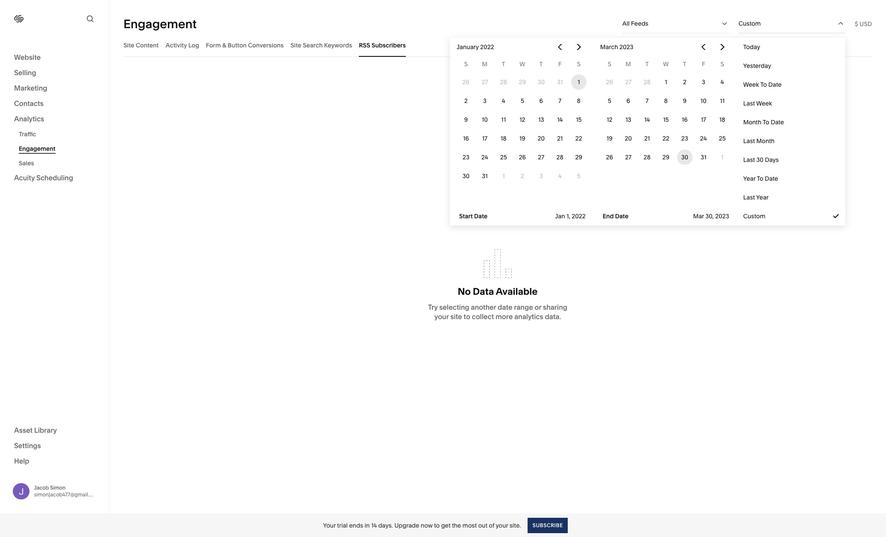 Task type: vqa. For each thing, say whether or not it's contained in the screenshot.


Task type: locate. For each thing, give the bounding box(es) containing it.
1 21 from the left
[[557, 135, 563, 142]]

2 vertical spatial 3
[[540, 172, 543, 180]]

1 horizontal spatial 19
[[607, 135, 613, 142]]

site
[[123, 41, 134, 49], [291, 41, 301, 49]]

2 13 from the left
[[625, 116, 631, 123]]

0 horizontal spatial 3 button
[[475, 91, 494, 109]]

year to date
[[743, 175, 778, 182]]

2 20 button from the left
[[619, 128, 638, 147]]

26 button for the right 2 button
[[600, 72, 619, 91]]

custom inside button
[[739, 20, 761, 27]]

1 horizontal spatial 23
[[681, 135, 688, 142]]

17 for the left 17 button
[[482, 135, 487, 142]]

1 horizontal spatial 15 button
[[657, 109, 675, 128]]

asset library
[[14, 426, 57, 434]]

2 m from the left
[[626, 60, 631, 68]]

last down last month
[[743, 156, 755, 164]]

0 horizontal spatial 7
[[559, 97, 561, 105]]

21 for 1st 21 button
[[557, 135, 563, 142]]

2 8 button from the left
[[657, 91, 675, 109]]

2 f from the left
[[702, 60, 705, 68]]

to up last month
[[763, 118, 769, 126]]

0 horizontal spatial 19 button
[[513, 128, 532, 147]]

m down march 2023
[[626, 60, 631, 68]]

1 13 from the left
[[538, 116, 544, 123]]

0 vertical spatial 17
[[701, 116, 706, 123]]

0 horizontal spatial 2023
[[620, 43, 633, 51]]

0 horizontal spatial year
[[743, 175, 756, 182]]

0 horizontal spatial 4
[[502, 97, 505, 105]]

21
[[557, 135, 563, 142], [644, 135, 650, 142]]

w
[[520, 60, 525, 68], [663, 60, 669, 68]]

0 vertical spatial 16
[[682, 116, 688, 123]]

1 horizontal spatial 2 button
[[513, 166, 532, 185]]

1 vertical spatial to
[[434, 521, 440, 529]]

1 19 from the left
[[519, 135, 525, 142]]

0 horizontal spatial 15
[[576, 116, 582, 123]]

year up last year
[[743, 175, 756, 182]]

2 for the right 2 button
[[683, 78, 686, 86]]

last down week to date
[[743, 100, 755, 107]]

2 horizontal spatial 29 button
[[657, 147, 675, 166]]

engagement link
[[19, 141, 100, 156]]

19 for first 19 button from the left
[[519, 135, 525, 142]]

tab list
[[123, 33, 872, 57]]

3
[[702, 78, 705, 86], [483, 97, 487, 105], [540, 172, 543, 180]]

1 horizontal spatial to
[[464, 312, 470, 321]]

1 vertical spatial 24
[[481, 153, 488, 161]]

11
[[720, 97, 725, 105], [501, 116, 506, 123]]

search
[[303, 41, 323, 49]]

custom up today
[[739, 20, 761, 27]]

1 horizontal spatial w
[[663, 60, 669, 68]]

17 button
[[694, 109, 713, 128], [475, 128, 494, 147]]

1 21 button from the left
[[551, 128, 569, 147]]

2 15 button from the left
[[657, 109, 675, 128]]

your
[[434, 312, 449, 321], [496, 521, 508, 529]]

site search keywords button
[[291, 33, 352, 57]]

2 w from the left
[[663, 60, 669, 68]]

1 22 button from the left
[[569, 128, 588, 147]]

try
[[428, 303, 438, 312]]

3 for middle 3 button
[[540, 172, 543, 180]]

13 for second 13 button from the right
[[538, 116, 544, 123]]

f for 3
[[702, 60, 705, 68]]

to
[[760, 81, 767, 88], [763, 118, 769, 126], [757, 175, 764, 182]]

1 horizontal spatial engagement
[[123, 16, 197, 31]]

week down yesterday
[[743, 81, 759, 88]]

march 2023
[[600, 43, 633, 51]]

4 last from the top
[[743, 194, 755, 201]]

1 horizontal spatial 22 button
[[657, 128, 675, 147]]

available
[[496, 286, 538, 297]]

custom button
[[739, 14, 845, 33]]

site for site content
[[123, 41, 134, 49]]

2 horizontal spatial 30 button
[[675, 147, 694, 166]]

of
[[489, 521, 494, 529]]

24 button
[[694, 128, 713, 147], [475, 147, 494, 166]]

25 button
[[713, 128, 732, 147], [494, 147, 513, 166]]

1 t from the left
[[502, 60, 505, 68]]

trial
[[337, 521, 348, 529]]

2023 right march
[[620, 43, 633, 51]]

sales link
[[19, 156, 100, 170]]

4
[[721, 78, 724, 86], [502, 97, 505, 105], [558, 172, 562, 180]]

your down try
[[434, 312, 449, 321]]

1 horizontal spatial site
[[291, 41, 301, 49]]

0 horizontal spatial 8 button
[[569, 91, 588, 109]]

25 for left 25 button
[[500, 153, 507, 161]]

1 horizontal spatial 5
[[577, 172, 581, 180]]

1 horizontal spatial 23 button
[[675, 128, 694, 147]]

23
[[681, 135, 688, 142], [463, 153, 469, 161]]

20 for 2nd the 20 button from right
[[538, 135, 545, 142]]

1 horizontal spatial m
[[626, 60, 631, 68]]

1 horizontal spatial 8
[[664, 97, 668, 105]]

11 for the 11 button to the left
[[501, 116, 506, 123]]

23 button
[[675, 128, 694, 147], [457, 147, 475, 166]]

15 button
[[569, 109, 588, 128], [657, 109, 675, 128]]

0 vertical spatial to
[[464, 312, 470, 321]]

to inside try selecting another date range or sharing your site to collect more analytics data.
[[464, 312, 470, 321]]

date up last week
[[768, 81, 782, 88]]

month
[[743, 118, 762, 126], [756, 137, 775, 145]]

26 button for 30 button for rightmost 31 button
[[600, 147, 619, 166]]

start
[[459, 212, 473, 220]]

1 horizontal spatial 6 button
[[619, 91, 638, 109]]

2 s from the left
[[577, 60, 581, 68]]

10 button
[[694, 91, 713, 109], [475, 109, 494, 128]]

month to date
[[743, 118, 784, 126]]

16
[[682, 116, 688, 123], [463, 135, 469, 142]]

1 horizontal spatial 11 button
[[713, 91, 732, 109]]

1 vertical spatial 2023
[[715, 212, 729, 220]]

5 for leftmost 5 button
[[521, 97, 524, 105]]

form & button conversions button
[[206, 33, 284, 57]]

0 horizontal spatial 11
[[501, 116, 506, 123]]

1 horizontal spatial 15
[[663, 116, 669, 123]]

23 for 23 button to the left
[[463, 153, 469, 161]]

month down last week
[[743, 118, 762, 126]]

date down the days
[[765, 175, 778, 182]]

1 horizontal spatial 10
[[701, 97, 707, 105]]

0 horizontal spatial 24 button
[[475, 147, 494, 166]]

custom down last year
[[743, 212, 766, 220]]

2 horizontal spatial 2
[[683, 78, 686, 86]]

21 for 1st 21 button from the right
[[644, 135, 650, 142]]

0 horizontal spatial 10
[[482, 116, 488, 123]]

2023 right 30,
[[715, 212, 729, 220]]

f for 31
[[558, 60, 562, 68]]

3 button
[[694, 72, 713, 91], [475, 91, 494, 109], [532, 166, 551, 185]]

3 t from the left
[[645, 60, 649, 68]]

2 last from the top
[[743, 137, 755, 145]]

12 button
[[513, 109, 532, 128], [600, 109, 619, 128]]

1 horizontal spatial 24
[[700, 135, 707, 142]]

0 horizontal spatial site
[[123, 41, 134, 49]]

2 6 button from the left
[[619, 91, 638, 109]]

1 horizontal spatial 16
[[682, 116, 688, 123]]

0 horizontal spatial 7 button
[[551, 91, 569, 109]]

19 for first 19 button from the right
[[607, 135, 613, 142]]

engagement
[[123, 16, 197, 31], [19, 145, 55, 153]]

1 13 button from the left
[[532, 109, 551, 128]]

to up last week
[[760, 81, 767, 88]]

1 button
[[569, 72, 588, 91], [657, 72, 675, 91], [713, 147, 732, 166], [494, 166, 513, 185]]

1 20 from the left
[[538, 135, 545, 142]]

19
[[519, 135, 525, 142], [607, 135, 613, 142]]

1 vertical spatial to
[[763, 118, 769, 126]]

3 last from the top
[[743, 156, 755, 164]]

last for last 30 days
[[743, 156, 755, 164]]

2 vertical spatial to
[[757, 175, 764, 182]]

2 14 button from the left
[[638, 109, 657, 128]]

19 button
[[513, 128, 532, 147], [600, 128, 619, 147]]

0 horizontal spatial 5 button
[[513, 91, 532, 109]]

0 vertical spatial 23
[[681, 135, 688, 142]]

26 button for 30 button corresponding to 31 button to the middle
[[457, 72, 475, 91]]

1 f from the left
[[558, 60, 562, 68]]

2022 right "1,"
[[572, 212, 586, 220]]

week up month to date
[[756, 100, 772, 107]]

2 site from the left
[[291, 41, 301, 49]]

1 horizontal spatial 31
[[557, 78, 563, 86]]

1 site from the left
[[123, 41, 134, 49]]

contacts link
[[14, 99, 95, 109]]

last for last year
[[743, 194, 755, 201]]

selecting
[[439, 303, 469, 312]]

2 8 from the left
[[664, 97, 668, 105]]

w for 1
[[663, 60, 669, 68]]

1 last from the top
[[743, 100, 755, 107]]

0 horizontal spatial 3
[[483, 97, 487, 105]]

1 8 button from the left
[[569, 91, 588, 109]]

1 vertical spatial 4
[[502, 97, 505, 105]]

1 15 from the left
[[576, 116, 582, 123]]

to for week
[[760, 81, 767, 88]]

1 horizontal spatial f
[[702, 60, 705, 68]]

30 button for 31 button to the middle
[[532, 72, 551, 91]]

8 button
[[569, 91, 588, 109], [657, 91, 675, 109]]

8 for 2nd 8 button from the right
[[577, 97, 581, 105]]

0 horizontal spatial 13 button
[[532, 109, 551, 128]]

s
[[464, 60, 468, 68], [577, 60, 581, 68], [608, 60, 611, 68], [721, 60, 724, 68]]

to right site on the right bottom
[[464, 312, 470, 321]]

last 30 days
[[743, 156, 779, 164]]

1 horizontal spatial 21 button
[[638, 128, 657, 147]]

29 button
[[513, 72, 532, 91], [569, 147, 588, 166], [657, 147, 675, 166]]

2 vertical spatial 2
[[521, 172, 524, 180]]

1 horizontal spatial 17
[[701, 116, 706, 123]]

14
[[557, 116, 563, 123], [644, 116, 650, 123], [371, 521, 377, 529]]

0 horizontal spatial 6
[[539, 97, 543, 105]]

or
[[535, 303, 541, 312]]

1 12 button from the left
[[513, 109, 532, 128]]

last up last 30 days
[[743, 137, 755, 145]]

12
[[520, 116, 525, 123], [607, 116, 612, 123]]

31 button
[[551, 72, 569, 91], [694, 147, 713, 166], [475, 166, 494, 185]]

26 button
[[457, 72, 475, 91], [600, 72, 619, 91], [513, 147, 532, 166], [600, 147, 619, 166]]

subscribers
[[372, 41, 406, 49]]

0 horizontal spatial w
[[520, 60, 525, 68]]

All Feeds field
[[622, 14, 729, 33]]

1 m from the left
[[482, 60, 488, 68]]

9
[[683, 97, 687, 105], [464, 116, 468, 123]]

0 horizontal spatial 21
[[557, 135, 563, 142]]

2 vertical spatial 4
[[558, 172, 562, 180]]

tab list containing site content
[[123, 33, 872, 57]]

ends
[[349, 521, 363, 529]]

1 horizontal spatial 3
[[540, 172, 543, 180]]

0 horizontal spatial 17
[[482, 135, 487, 142]]

site.
[[510, 521, 521, 529]]

16 button
[[675, 109, 694, 128], [457, 128, 475, 147]]

1 7 from the left
[[559, 97, 561, 105]]

site left the 'content'
[[123, 41, 134, 49]]

31 for 31 button to the middle
[[557, 78, 563, 86]]

2 20 from the left
[[625, 135, 632, 142]]

your
[[323, 521, 336, 529]]

0 horizontal spatial 25
[[500, 153, 507, 161]]

18 for left 18 button
[[501, 135, 507, 142]]

1 horizontal spatial 11
[[720, 97, 725, 105]]

to down last 30 days
[[757, 175, 764, 182]]

28
[[500, 78, 507, 86], [644, 78, 651, 86], [557, 153, 563, 161], [644, 153, 651, 161]]

20 button
[[532, 128, 551, 147], [619, 128, 638, 147]]

site for site search keywords
[[291, 41, 301, 49]]

jan
[[555, 212, 565, 220]]

29 for rightmost 31 button
[[662, 153, 669, 161]]

1 22 from the left
[[575, 135, 582, 142]]

keywords
[[324, 41, 352, 49]]

1 horizontal spatial 7 button
[[638, 91, 657, 109]]

f
[[558, 60, 562, 68], [702, 60, 705, 68]]

2 7 from the left
[[646, 97, 649, 105]]

2022 right january
[[480, 43, 494, 51]]

month down month to date
[[756, 137, 775, 145]]

1 vertical spatial 23
[[463, 153, 469, 161]]

1 horizontal spatial 2
[[521, 172, 524, 180]]

m down january 2022
[[482, 60, 488, 68]]

site left the search
[[291, 41, 301, 49]]

1 horizontal spatial 14 button
[[638, 109, 657, 128]]

1 horizontal spatial 19 button
[[600, 128, 619, 147]]

0 vertical spatial 2023
[[620, 43, 633, 51]]

2 21 from the left
[[644, 135, 650, 142]]

last for last month
[[743, 137, 755, 145]]

today
[[743, 43, 760, 51]]

0 vertical spatial month
[[743, 118, 762, 126]]

1 14 button from the left
[[551, 109, 569, 128]]

0 vertical spatial 18
[[719, 116, 725, 123]]

0 vertical spatial 31
[[557, 78, 563, 86]]

1 w from the left
[[520, 60, 525, 68]]

last
[[743, 100, 755, 107], [743, 137, 755, 145], [743, 156, 755, 164], [743, 194, 755, 201]]

last down year to date
[[743, 194, 755, 201]]

your right of
[[496, 521, 508, 529]]

29 button for 30 button corresponding to 31 button to the middle
[[513, 72, 532, 91]]

2 19 from the left
[[607, 135, 613, 142]]

asset library link
[[14, 425, 95, 436]]

1 vertical spatial year
[[756, 194, 769, 201]]

29
[[519, 78, 526, 86], [575, 153, 582, 161], [662, 153, 669, 161]]

collect
[[472, 312, 494, 321]]

date
[[498, 303, 513, 312]]

analytics
[[514, 312, 543, 321]]

to left the get
[[434, 521, 440, 529]]

0 horizontal spatial 17 button
[[475, 128, 494, 147]]

18 for rightmost 18 button
[[719, 116, 725, 123]]

t
[[502, 60, 505, 68], [539, 60, 543, 68], [645, 60, 649, 68], [683, 60, 687, 68]]

1 vertical spatial 9
[[464, 116, 468, 123]]

date for week to date
[[768, 81, 782, 88]]

9 for the right 9 button
[[683, 97, 687, 105]]

all feeds
[[622, 20, 648, 27]]

14 button
[[551, 109, 569, 128], [638, 109, 657, 128]]

1 horizontal spatial 18
[[719, 116, 725, 123]]

1 horizontal spatial 5 button
[[569, 166, 588, 185]]

4 s from the left
[[721, 60, 724, 68]]

4 button
[[713, 72, 732, 91], [494, 91, 513, 109], [551, 166, 569, 185]]

analytics link
[[14, 114, 95, 124]]

year down year to date
[[756, 194, 769, 201]]

date up last month
[[771, 118, 784, 126]]

2 15 from the left
[[663, 116, 669, 123]]

0 horizontal spatial 21 button
[[551, 128, 569, 147]]

engagement down traffic
[[19, 145, 55, 153]]

2 22 from the left
[[663, 135, 669, 142]]

9 for the leftmost 9 button
[[464, 116, 468, 123]]

22
[[575, 135, 582, 142], [663, 135, 669, 142]]

0 vertical spatial 2
[[683, 78, 686, 86]]

engagement up the 'content'
[[123, 16, 197, 31]]

1 8 from the left
[[577, 97, 581, 105]]

asset
[[14, 426, 33, 434]]



Task type: describe. For each thing, give the bounding box(es) containing it.
2 horizontal spatial 31 button
[[694, 147, 713, 166]]

1 vertical spatial 2022
[[572, 212, 586, 220]]

0 horizontal spatial 11 button
[[494, 109, 513, 128]]

0 horizontal spatial 18 button
[[494, 128, 513, 147]]

16 for 16 button to the left
[[463, 135, 469, 142]]

most
[[463, 521, 477, 529]]

mar 30, 2023
[[693, 212, 729, 220]]

jan 1, 2022
[[555, 212, 586, 220]]

button
[[228, 41, 247, 49]]

all
[[622, 20, 630, 27]]

week to date
[[743, 81, 782, 88]]

2 6 from the left
[[627, 97, 630, 105]]

out
[[478, 521, 488, 529]]

acuity scheduling
[[14, 173, 73, 182]]

days.
[[378, 521, 393, 529]]

simon
[[50, 484, 66, 491]]

yesterday
[[743, 62, 771, 70]]

your inside try selecting another date range or sharing your site to collect more analytics data.
[[434, 312, 449, 321]]

0 horizontal spatial 14
[[371, 521, 377, 529]]

date right start at right
[[474, 212, 488, 220]]

end date
[[603, 212, 629, 220]]

1 19 button from the left
[[513, 128, 532, 147]]

30,
[[706, 212, 714, 220]]

try selecting another date range or sharing your site to collect more analytics data.
[[428, 303, 567, 321]]

1 horizontal spatial 10 button
[[694, 91, 713, 109]]

25 for right 25 button
[[719, 135, 726, 142]]

0 vertical spatial 10
[[701, 97, 707, 105]]

2 for the middle 2 button
[[521, 172, 524, 180]]

last week
[[743, 100, 772, 107]]

to for month
[[763, 118, 769, 126]]

end
[[603, 212, 614, 220]]

2 13 button from the left
[[619, 109, 638, 128]]

2 12 button from the left
[[600, 109, 619, 128]]

sharing
[[543, 303, 567, 312]]

to for year
[[757, 175, 764, 182]]

upgrade
[[394, 521, 419, 529]]

1 vertical spatial custom
[[743, 212, 766, 220]]

scheduling
[[36, 173, 73, 182]]

last for last week
[[743, 100, 755, 107]]

1 horizontal spatial 31 button
[[551, 72, 569, 91]]

1 horizontal spatial 16 button
[[675, 109, 694, 128]]

your trial ends in 14 days. upgrade now to get the most out of your site.
[[323, 521, 521, 529]]

site search keywords
[[291, 41, 352, 49]]

1 6 from the left
[[539, 97, 543, 105]]

3 for right 3 button
[[702, 78, 705, 86]]

activity
[[166, 41, 187, 49]]

29 button for 30 button for rightmost 31 button
[[657, 147, 675, 166]]

feeds
[[631, 20, 648, 27]]

march
[[600, 43, 618, 51]]

1 horizontal spatial 3 button
[[532, 166, 551, 185]]

1 s from the left
[[464, 60, 468, 68]]

1 12 from the left
[[520, 116, 525, 123]]

date for year to date
[[765, 175, 778, 182]]

in
[[365, 521, 370, 529]]

0 horizontal spatial to
[[434, 521, 440, 529]]

site
[[450, 312, 462, 321]]

contacts
[[14, 99, 44, 108]]

the
[[452, 521, 461, 529]]

0 horizontal spatial 23 button
[[457, 147, 475, 166]]

1 vertical spatial your
[[496, 521, 508, 529]]

no
[[458, 286, 471, 297]]

activity log
[[166, 41, 199, 49]]

0 horizontal spatial 10 button
[[475, 109, 494, 128]]

january
[[457, 43, 479, 51]]

simonjacob477@gmail.com
[[34, 491, 100, 498]]

7 for 2nd 7 button
[[646, 97, 649, 105]]

rss
[[359, 41, 370, 49]]

data
[[473, 286, 494, 297]]

1 vertical spatial 10
[[482, 116, 488, 123]]

3 s from the left
[[608, 60, 611, 68]]

&
[[222, 41, 226, 49]]

13 for second 13 button
[[625, 116, 631, 123]]

17 for the right 17 button
[[701, 116, 706, 123]]

1 horizontal spatial 25 button
[[713, 128, 732, 147]]

1 7 button from the left
[[551, 91, 569, 109]]

29 for 31 button to the middle
[[519, 78, 526, 86]]

marketing link
[[14, 83, 95, 94]]

m for 2023
[[626, 60, 631, 68]]

mar
[[693, 212, 704, 220]]

$
[[855, 20, 858, 28]]

another
[[471, 303, 496, 312]]

1 horizontal spatial 17 button
[[694, 109, 713, 128]]

1 horizontal spatial 18 button
[[713, 109, 732, 128]]

5 for middle 5 button
[[577, 172, 581, 180]]

library
[[34, 426, 57, 434]]

1 horizontal spatial 24 button
[[694, 128, 713, 147]]

4 t from the left
[[683, 60, 687, 68]]

traffic
[[19, 130, 36, 138]]

31 for leftmost 31 button
[[482, 172, 488, 180]]

0 vertical spatial 2022
[[480, 43, 494, 51]]

30 button for rightmost 31 button
[[675, 147, 694, 166]]

1,
[[567, 212, 570, 220]]

sales
[[19, 159, 34, 167]]

date for month to date
[[771, 118, 784, 126]]

days
[[765, 156, 779, 164]]

16 for the right 16 button
[[682, 116, 688, 123]]

form
[[206, 41, 221, 49]]

23 for rightmost 23 button
[[681, 135, 688, 142]]

activity log button
[[166, 33, 199, 57]]

0 vertical spatial year
[[743, 175, 756, 182]]

2 horizontal spatial 3 button
[[694, 72, 713, 91]]

2 22 button from the left
[[657, 128, 675, 147]]

2 7 button from the left
[[638, 91, 657, 109]]

5 for 5 button to the right
[[608, 97, 611, 105]]

1 horizontal spatial 4 button
[[551, 166, 569, 185]]

2 t from the left
[[539, 60, 543, 68]]

0 horizontal spatial 16 button
[[457, 128, 475, 147]]

w for 29
[[520, 60, 525, 68]]

2 horizontal spatial 4
[[721, 78, 724, 86]]

website
[[14, 53, 41, 62]]

2 12 from the left
[[607, 116, 612, 123]]

2 horizontal spatial 14
[[644, 116, 650, 123]]

1 horizontal spatial year
[[756, 194, 769, 201]]

jacob simon simonjacob477@gmail.com
[[34, 484, 100, 498]]

1 horizontal spatial 2023
[[715, 212, 729, 220]]

11 for the 11 button to the right
[[720, 97, 725, 105]]

get
[[441, 521, 451, 529]]

0 horizontal spatial 25 button
[[494, 147, 513, 166]]

date right end
[[615, 212, 629, 220]]

20 for 2nd the 20 button from left
[[625, 135, 632, 142]]

now
[[421, 521, 433, 529]]

$ usd
[[855, 20, 872, 28]]

2 horizontal spatial 4 button
[[713, 72, 732, 91]]

0 vertical spatial 24
[[700, 135, 707, 142]]

2 21 button from the left
[[638, 128, 657, 147]]

no data available
[[458, 286, 538, 297]]

1 horizontal spatial 29
[[575, 153, 582, 161]]

2 19 button from the left
[[600, 128, 619, 147]]

31 for rightmost 31 button
[[701, 153, 706, 161]]

1 vertical spatial engagement
[[19, 145, 55, 153]]

0 horizontal spatial 30 button
[[457, 166, 475, 185]]

1 6 button from the left
[[532, 91, 551, 109]]

traffic link
[[19, 127, 100, 141]]

7 for 1st 7 button from left
[[559, 97, 561, 105]]

log
[[188, 41, 199, 49]]

selling
[[14, 68, 36, 77]]

1 vertical spatial week
[[756, 100, 772, 107]]

jacob
[[34, 484, 49, 491]]

0 horizontal spatial 4 button
[[494, 91, 513, 109]]

1 20 button from the left
[[532, 128, 551, 147]]

1 horizontal spatial 29 button
[[569, 147, 588, 166]]

acuity scheduling link
[[14, 173, 95, 183]]

8 for 1st 8 button from right
[[664, 97, 668, 105]]

2 horizontal spatial 2 button
[[675, 72, 694, 91]]

1 vertical spatial month
[[756, 137, 775, 145]]

0 horizontal spatial 9 button
[[457, 109, 475, 128]]

settings
[[14, 441, 41, 450]]

marketing
[[14, 84, 47, 92]]

site content button
[[123, 33, 159, 57]]

site content
[[123, 41, 159, 49]]

analytics
[[14, 115, 44, 123]]

m for 2022
[[482, 60, 488, 68]]

january 2022
[[457, 43, 494, 51]]

last year
[[743, 194, 769, 201]]

1 15 button from the left
[[569, 109, 588, 128]]

2 horizontal spatial 5 button
[[600, 91, 619, 109]]

1 horizontal spatial 14
[[557, 116, 563, 123]]

usd
[[860, 20, 872, 28]]

0 vertical spatial week
[[743, 81, 759, 88]]

more
[[496, 312, 513, 321]]

0 horizontal spatial 24
[[481, 153, 488, 161]]

form & button conversions
[[206, 41, 284, 49]]

data.
[[545, 312, 561, 321]]

conversions
[[248, 41, 284, 49]]

selling link
[[14, 68, 95, 78]]

subscribe
[[533, 522, 563, 528]]

rss subscribers
[[359, 41, 406, 49]]

help
[[14, 457, 29, 465]]

settings link
[[14, 441, 95, 451]]

0 horizontal spatial 2 button
[[457, 91, 475, 109]]

0 horizontal spatial 31 button
[[475, 166, 494, 185]]

3 for left 3 button
[[483, 97, 487, 105]]

2 for leftmost 2 button
[[464, 97, 468, 105]]

range
[[514, 303, 533, 312]]

website link
[[14, 53, 95, 63]]

1 horizontal spatial 9 button
[[675, 91, 694, 109]]



